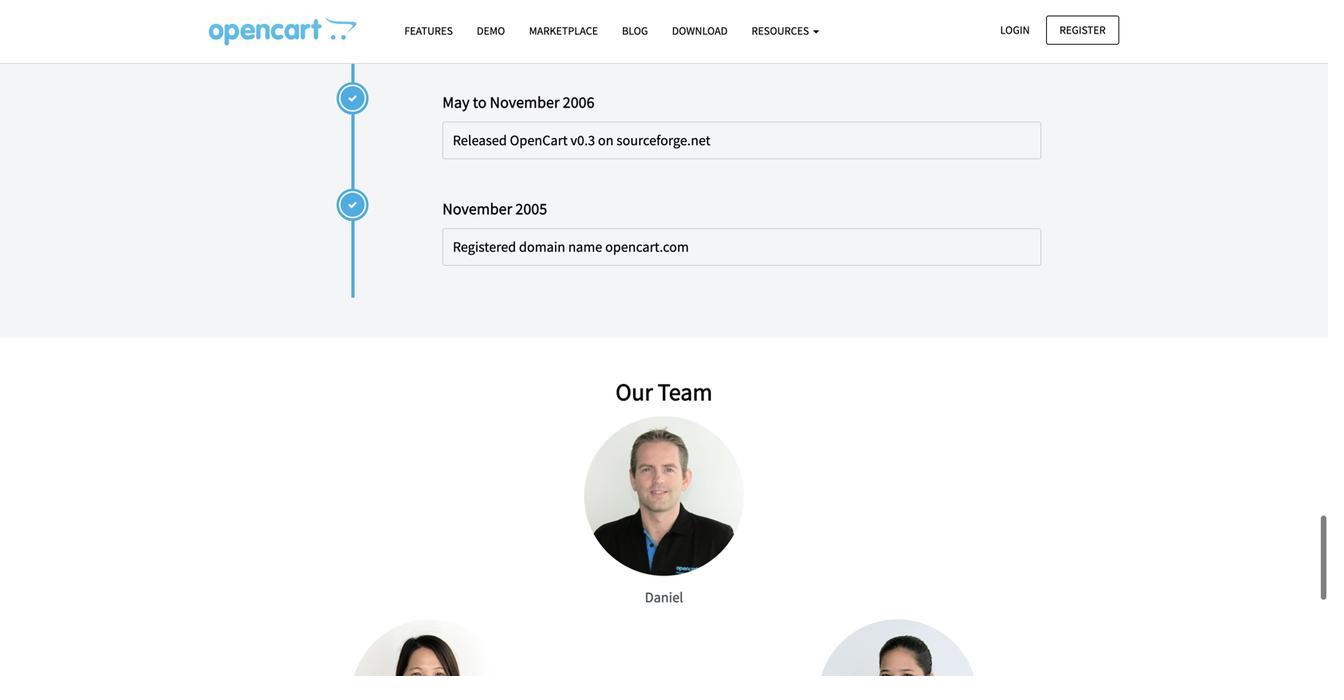 Task type: locate. For each thing, give the bounding box(es) containing it.
opencart
[[495, 25, 553, 43], [510, 132, 568, 150]]

sourceforge.net
[[617, 132, 711, 150]]

2005
[[516, 199, 547, 219]]

opencart.com right name
[[605, 238, 689, 256]]

login link
[[987, 16, 1044, 45]]

register link
[[1046, 16, 1120, 45]]

opencart.com right blog link
[[665, 25, 748, 43]]

0 horizontal spatial to
[[473, 92, 487, 112]]

1 horizontal spatial to
[[649, 25, 662, 43]]

november
[[490, 92, 560, 112], [443, 199, 512, 219]]

login
[[1001, 23, 1030, 37]]

to
[[649, 25, 662, 43], [473, 92, 487, 112]]

0 vertical spatial to
[[649, 25, 662, 43]]

0 vertical spatial opencart
[[495, 25, 553, 43]]

extension
[[555, 25, 613, 43]]

november up "registered"
[[443, 199, 512, 219]]

store
[[616, 25, 646, 43]]

marketplace
[[529, 24, 598, 38]]

2006
[[563, 92, 595, 112]]

blog
[[622, 24, 648, 38]]

to right may
[[473, 92, 487, 112]]

1 vertical spatial opencart.com
[[605, 238, 689, 256]]

november left 2006
[[490, 92, 560, 112]]

released opencart v0.3 on sourceforge.net
[[453, 132, 711, 150]]

1 vertical spatial opencart
[[510, 132, 568, 150]]

features link
[[393, 17, 465, 45]]

may to november 2006
[[443, 92, 595, 112]]

released
[[453, 132, 507, 150]]

download link
[[660, 17, 740, 45]]

name
[[568, 238, 603, 256]]

registered
[[453, 238, 516, 256]]

demo
[[477, 24, 505, 38]]

opencart - company image
[[209, 17, 357, 46]]

opencart down may to november 2006
[[510, 132, 568, 150]]

0 vertical spatial opencart.com
[[665, 25, 748, 43]]

blog link
[[610, 17, 660, 45]]

opencart right added
[[495, 25, 553, 43]]

opencart.com
[[665, 25, 748, 43], [605, 238, 689, 256]]

resources link
[[740, 17, 832, 45]]

0 vertical spatial november
[[490, 92, 560, 112]]

to right "blog"
[[649, 25, 662, 43]]

team
[[658, 377, 713, 407]]



Task type: vqa. For each thing, say whether or not it's contained in the screenshot.
home icon
no



Task type: describe. For each thing, give the bounding box(es) containing it.
marketplace link
[[517, 17, 610, 45]]

registered domain name opencart.com
[[453, 238, 689, 256]]

our team
[[616, 377, 713, 407]]

1 vertical spatial to
[[473, 92, 487, 112]]

1 vertical spatial november
[[443, 199, 512, 219]]

on
[[598, 132, 614, 150]]

daniel
[[645, 589, 683, 607]]

opencart for added
[[495, 25, 553, 43]]

resources
[[752, 24, 812, 38]]

added opencart extension store to opencart.com
[[453, 25, 748, 43]]

may
[[443, 92, 470, 112]]

domain
[[519, 238, 565, 256]]

added
[[453, 25, 492, 43]]

v0.3
[[571, 132, 595, 150]]

november 2005
[[443, 199, 547, 219]]

download
[[672, 24, 728, 38]]

our
[[616, 377, 653, 407]]

daniel kerr image
[[584, 416, 744, 576]]

register
[[1060, 23, 1106, 37]]

opencart for released
[[510, 132, 568, 150]]

features
[[405, 24, 453, 38]]

demo link
[[465, 17, 517, 45]]



